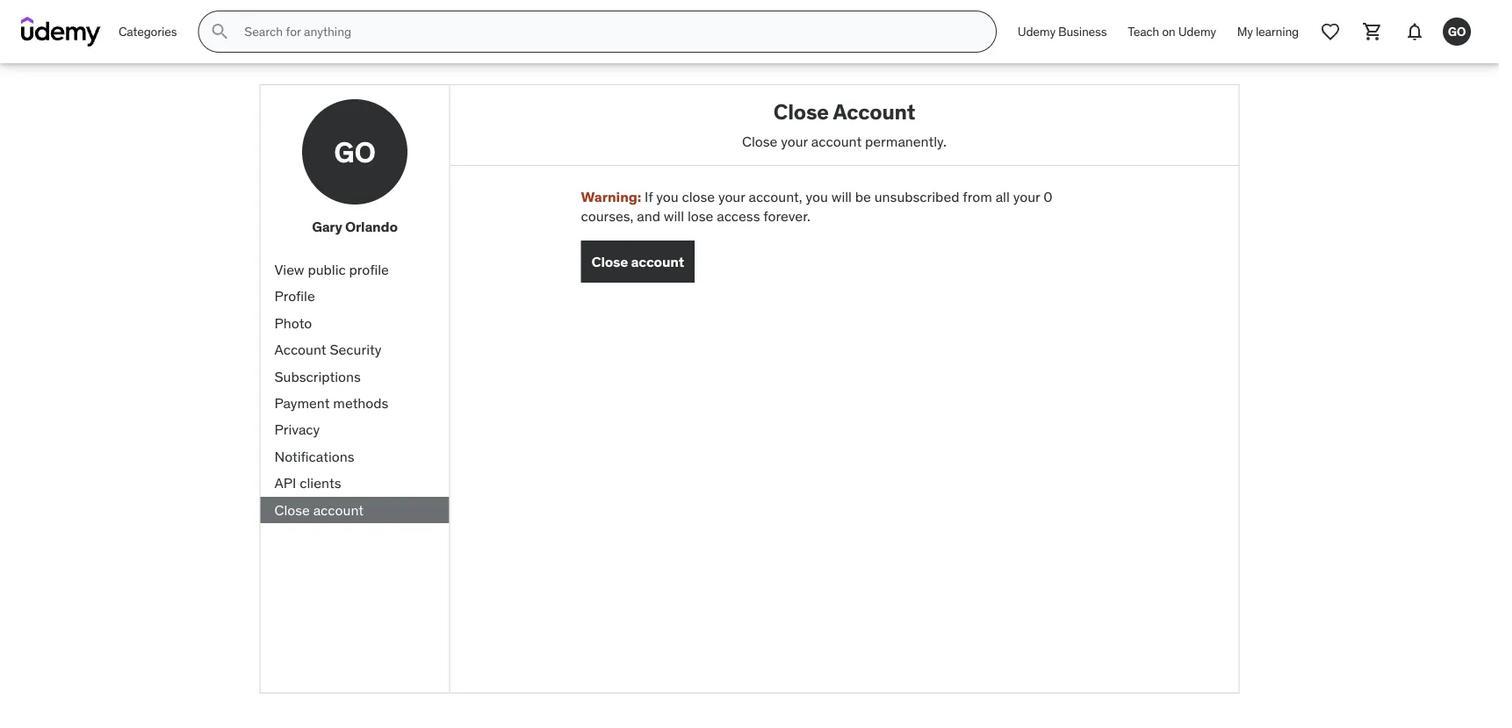 Task type: locate. For each thing, give the bounding box(es) containing it.
your inside "close account close your account permanently."
[[781, 132, 808, 150]]

warning:
[[581, 188, 641, 206]]

1 horizontal spatial will
[[831, 188, 852, 206]]

2 horizontal spatial your
[[1013, 188, 1040, 206]]

close
[[774, 98, 829, 125], [742, 132, 778, 150], [592, 252, 628, 270], [274, 501, 310, 519]]

account inside the "close account" button
[[631, 252, 684, 270]]

view public profile link
[[260, 257, 449, 283]]

learning
[[1256, 23, 1299, 39]]

subscriptions link
[[260, 363, 449, 390]]

0 horizontal spatial your
[[718, 188, 745, 206]]

notifications image
[[1404, 21, 1425, 42]]

0 vertical spatial account
[[833, 98, 915, 125]]

go
[[1448, 23, 1466, 39], [334, 134, 376, 169]]

account inside "close account close your account permanently."
[[811, 132, 862, 150]]

udemy
[[1018, 23, 1056, 39], [1178, 23, 1216, 39]]

lose
[[688, 207, 713, 225]]

view
[[274, 261, 304, 279]]

wishlist image
[[1320, 21, 1341, 42]]

public
[[308, 261, 346, 279]]

categories
[[119, 23, 177, 39]]

2 vertical spatial account
[[313, 501, 364, 519]]

your left 0
[[1013, 188, 1040, 206]]

1 horizontal spatial udemy
[[1178, 23, 1216, 39]]

privacy
[[274, 421, 320, 439]]

you up "forever."
[[806, 188, 828, 206]]

from
[[963, 188, 992, 206]]

1 horizontal spatial your
[[781, 132, 808, 150]]

2 udemy from the left
[[1178, 23, 1216, 39]]

will right and
[[664, 207, 684, 225]]

account down and
[[631, 252, 684, 270]]

1 horizontal spatial account
[[631, 252, 684, 270]]

teach
[[1128, 23, 1159, 39]]

1 vertical spatial account
[[631, 252, 684, 270]]

clients
[[300, 474, 341, 492]]

0 vertical spatial account
[[811, 132, 862, 150]]

1 horizontal spatial you
[[806, 188, 828, 206]]

go up gary orlando
[[334, 134, 376, 169]]

payment
[[274, 394, 330, 412]]

1 horizontal spatial go
[[1448, 23, 1466, 39]]

0 horizontal spatial udemy
[[1018, 23, 1056, 39]]

api
[[274, 474, 296, 492]]

you
[[656, 188, 679, 206], [806, 188, 828, 206]]

gary orlando
[[312, 218, 398, 236]]

1 vertical spatial go
[[334, 134, 376, 169]]

account down api clients link
[[313, 501, 364, 519]]

close account button
[[581, 241, 695, 283]]

1 vertical spatial will
[[664, 207, 684, 225]]

0 vertical spatial go
[[1448, 23, 1466, 39]]

account
[[833, 98, 915, 125], [274, 341, 326, 359]]

methods
[[333, 394, 389, 412]]

categories button
[[108, 11, 187, 53]]

your up account,
[[781, 132, 808, 150]]

will
[[831, 188, 852, 206], [664, 207, 684, 225]]

you right if
[[656, 188, 679, 206]]

go right notifications image
[[1448, 23, 1466, 39]]

close
[[682, 188, 715, 206]]

profile link
[[260, 283, 449, 310]]

will left be
[[831, 188, 852, 206]]

account inside "close account close your account permanently."
[[833, 98, 915, 125]]

view public profile profile photo account security subscriptions payment methods privacy notifications api clients close account
[[274, 261, 389, 519]]

0 horizontal spatial account
[[313, 501, 364, 519]]

your up access
[[718, 188, 745, 206]]

0 horizontal spatial you
[[656, 188, 679, 206]]

2 horizontal spatial account
[[811, 132, 862, 150]]

account up permanently.
[[833, 98, 915, 125]]

udemy left business at right
[[1018, 23, 1056, 39]]

1 vertical spatial account
[[274, 341, 326, 359]]

close inside button
[[592, 252, 628, 270]]

account inside view public profile profile photo account security subscriptions payment methods privacy notifications api clients close account
[[313, 501, 364, 519]]

account
[[811, 132, 862, 150], [631, 252, 684, 270], [313, 501, 364, 519]]

if
[[645, 188, 653, 206]]

submit search image
[[209, 21, 230, 42]]

account security link
[[260, 337, 449, 363]]

account up be
[[811, 132, 862, 150]]

orlando
[[345, 218, 398, 236]]

your
[[781, 132, 808, 150], [718, 188, 745, 206], [1013, 188, 1040, 206]]

0 horizontal spatial account
[[274, 341, 326, 359]]

on
[[1162, 23, 1176, 39]]

account down photo
[[274, 341, 326, 359]]

udemy right on
[[1178, 23, 1216, 39]]

account inside view public profile profile photo account security subscriptions payment methods privacy notifications api clients close account
[[274, 341, 326, 359]]

0 vertical spatial will
[[831, 188, 852, 206]]

photo
[[274, 314, 312, 332]]

1 horizontal spatial account
[[833, 98, 915, 125]]



Task type: vqa. For each thing, say whether or not it's contained in the screenshot.
Box image
no



Task type: describe. For each thing, give the bounding box(es) containing it.
api clients link
[[260, 470, 449, 497]]

shopping cart with 0 items image
[[1362, 21, 1383, 42]]

subscriptions
[[274, 367, 361, 385]]

be
[[855, 188, 871, 206]]

udemy image
[[21, 17, 101, 47]]

gary
[[312, 218, 342, 236]]

my learning link
[[1227, 11, 1309, 53]]

teach on udemy
[[1128, 23, 1216, 39]]

0 horizontal spatial go
[[334, 134, 376, 169]]

my learning
[[1237, 23, 1299, 39]]

security
[[330, 341, 382, 359]]

your for account
[[781, 132, 808, 150]]

close inside view public profile profile photo account security subscriptions payment methods privacy notifications api clients close account
[[274, 501, 310, 519]]

courses,
[[581, 207, 634, 225]]

teach on udemy link
[[1117, 11, 1227, 53]]

business
[[1058, 23, 1107, 39]]

photo link
[[260, 310, 449, 337]]

1 you from the left
[[656, 188, 679, 206]]

close account
[[592, 252, 684, 270]]

and
[[637, 207, 660, 225]]

unsubscribed
[[875, 188, 959, 206]]

if you close your account, you will be unsubscribed from all your 0 courses, and will lose access forever.
[[581, 188, 1053, 225]]

go link
[[1436, 11, 1478, 53]]

account,
[[749, 188, 802, 206]]

udemy business
[[1018, 23, 1107, 39]]

permanently.
[[865, 132, 947, 150]]

1 udemy from the left
[[1018, 23, 1056, 39]]

Search for anything text field
[[241, 17, 975, 47]]

close account link
[[260, 497, 449, 524]]

my
[[1237, 23, 1253, 39]]

profile
[[349, 261, 389, 279]]

privacy link
[[260, 417, 449, 444]]

your for you
[[718, 188, 745, 206]]

forever.
[[763, 207, 810, 225]]

profile
[[274, 287, 315, 305]]

close account close your account permanently.
[[742, 98, 947, 150]]

0 horizontal spatial will
[[664, 207, 684, 225]]

payment methods link
[[260, 390, 449, 417]]

access
[[717, 207, 760, 225]]

udemy business link
[[1007, 11, 1117, 53]]

notifications
[[274, 447, 354, 465]]

0
[[1044, 188, 1053, 206]]

all
[[996, 188, 1010, 206]]

notifications link
[[260, 444, 449, 470]]

2 you from the left
[[806, 188, 828, 206]]



